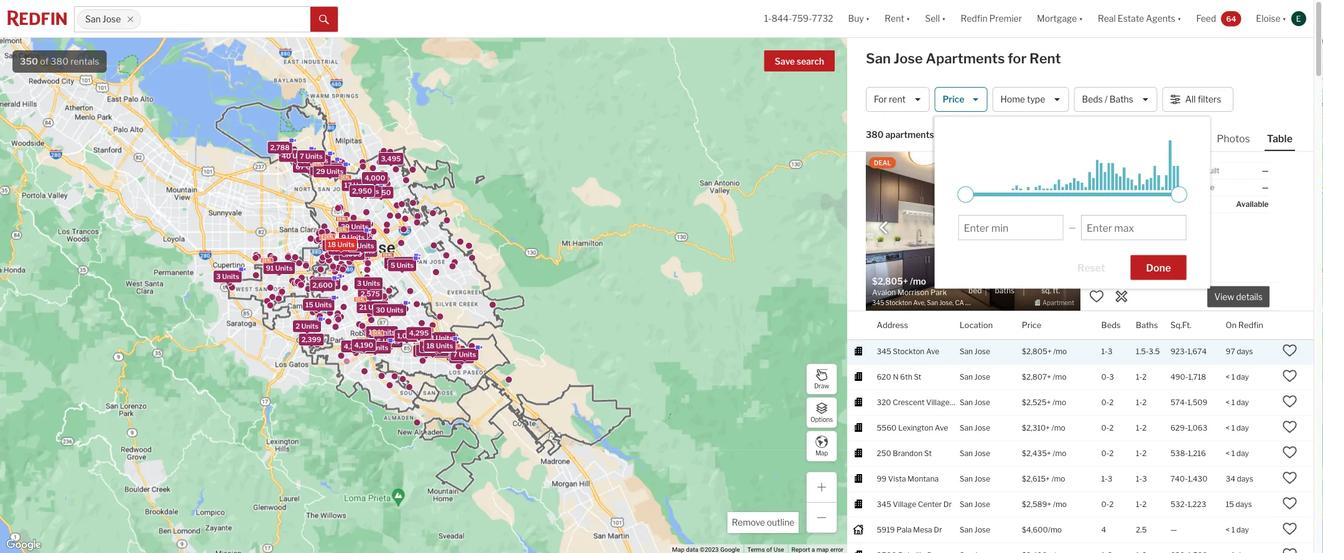 Task type: vqa. For each thing, say whether or not it's contained in the screenshot.
sale & tax history
no



Task type: locate. For each thing, give the bounding box(es) containing it.
beds inside button
[[1082, 94, 1103, 105]]

village
[[926, 398, 950, 407], [893, 500, 916, 510]]

5 right 4,190
[[377, 338, 381, 346]]

< 1 day right "1,718"
[[1226, 373, 1249, 382]]

5 1 from the top
[[1231, 526, 1235, 535]]

0 horizontal spatial on
[[1090, 183, 1100, 192]]

price button up $2,805+ on the right bottom of the page
[[1022, 312, 1042, 340]]

3.5 inside 1.5-3.5 baths
[[1006, 274, 1020, 285]]

1 vertical spatial 1.5-
[[1136, 347, 1149, 356]]

price button down 'san jose apartments for rent'
[[935, 87, 987, 112]]

1-2 for 629-1,063
[[1136, 424, 1147, 433]]

reset button
[[1062, 255, 1121, 280]]

1-3 for 1-3
[[1101, 475, 1112, 484]]

▾ inside real estate agents ▾ link
[[1177, 13, 1181, 24]]

st right brandon
[[924, 449, 932, 458]]

17
[[344, 181, 352, 189]]

1- left '759-'
[[764, 13, 772, 24]]

1-3 up 0-3
[[1101, 347, 1112, 356]]

2 345 from the top
[[877, 500, 891, 510]]

None search field
[[141, 7, 310, 32]]

5 1-2 from the top
[[1136, 500, 1147, 510]]

— left status
[[1166, 200, 1172, 209]]

250
[[877, 449, 891, 458]]

34 days
[[1226, 475, 1253, 484]]

21
[[359, 304, 367, 312], [427, 334, 434, 342]]

12
[[436, 348, 444, 356]]

7 units right "12"
[[453, 351, 476, 359]]

day for 1,509
[[1236, 398, 1249, 407]]

on redfin down $/sq. ft.
[[1090, 183, 1125, 192]]

1 horizontal spatial 3.5
[[1149, 347, 1160, 356]]

1 horizontal spatial 21 units
[[427, 334, 453, 342]]

1.5- inside 1.5-3.5 baths
[[989, 274, 1006, 285]]

1 < 1 day from the top
[[1226, 373, 1249, 382]]

dialog
[[935, 117, 1210, 289]]

▾ right agents
[[1177, 13, 1181, 24]]

heading
[[872, 275, 973, 308]]

on
[[1090, 183, 1100, 192], [1226, 321, 1237, 330]]

1-2 left 629-
[[1136, 424, 1147, 433]]

1,674 up sq.
[[1049, 274, 1074, 285]]

4 1-2 from the top
[[1136, 449, 1147, 458]]

1-2 up 2.5
[[1136, 500, 1147, 510]]

1 horizontal spatial 3 units
[[357, 280, 380, 288]]

0 horizontal spatial 923-
[[1027, 274, 1049, 285]]

1 horizontal spatial 7
[[453, 351, 457, 359]]

320 crescent village cir san jose
[[877, 398, 990, 407]]

ave for 5560 lexington ave
[[935, 424, 948, 433]]

0 vertical spatial price
[[943, 94, 964, 105]]

0 vertical spatial 21 units
[[359, 304, 385, 312]]

<
[[1226, 373, 1230, 382], [1226, 398, 1230, 407], [1226, 424, 1230, 433], [1226, 449, 1230, 458], [1226, 526, 1230, 535]]

1 horizontal spatial 18
[[426, 342, 434, 350]]

photos
[[1217, 132, 1250, 145]]

1 for 1,063
[[1231, 424, 1235, 433]]

1 horizontal spatial village
[[926, 398, 950, 407]]

rent
[[885, 13, 904, 24], [1029, 50, 1061, 67]]

0 vertical spatial on
[[1090, 183, 1100, 192]]

1 vertical spatial 3.5
[[1149, 347, 1160, 356]]

address button
[[877, 312, 908, 340]]

29 units up 13 units
[[341, 223, 368, 231]]

1,674
[[1049, 274, 1074, 285], [1187, 347, 1207, 356]]

▾ for mortgage ▾
[[1079, 13, 1083, 24]]

dr right center
[[943, 500, 952, 510]]

1,674 inside 923-1,674 sq. ft.
[[1049, 274, 1074, 285]]

/mo right $2,807+
[[1053, 373, 1067, 382]]

favorite this home image
[[1282, 343, 1297, 358], [1282, 471, 1297, 486], [1282, 547, 1297, 554]]

village left center
[[893, 500, 916, 510]]

baths inside 1.5-3.5 baths
[[995, 286, 1015, 295]]

1 horizontal spatial 29
[[341, 223, 350, 231]]

1-2 left 574-
[[1136, 398, 1147, 407]]

1 up 34
[[1231, 449, 1235, 458]]

rent ▾ button
[[885, 0, 910, 37]]

days down 34 days
[[1236, 500, 1252, 510]]

15 inside map region
[[305, 301, 313, 309]]

1 vertical spatial 29 units
[[341, 223, 368, 231]]

3 1 from the top
[[1231, 424, 1235, 433]]

29 units down 95 units
[[316, 168, 344, 176]]

923- up 490-
[[1170, 347, 1187, 356]]

1 vertical spatial 345
[[877, 500, 891, 510]]

st
[[914, 373, 921, 382], [924, 449, 932, 458]]

380 right of
[[51, 56, 68, 67]]

maximum price slider
[[1171, 187, 1187, 203]]

rent right buy ▾
[[885, 13, 904, 24]]

jose for 5919 pala mesa dr
[[974, 526, 990, 535]]

0-
[[1101, 373, 1109, 382], [1101, 398, 1109, 407], [1101, 424, 1109, 433], [1101, 449, 1109, 458], [1101, 500, 1109, 510]]

< right 1,509
[[1226, 398, 1230, 407]]

30 units
[[376, 306, 404, 315]]

1 horizontal spatial rent
[[1029, 50, 1061, 67]]

1 0-2 from the top
[[1101, 398, 1114, 407]]

baths button
[[1136, 312, 1158, 340]]

1 horizontal spatial dr
[[943, 500, 952, 510]]

0 vertical spatial ave
[[926, 347, 939, 356]]

draw button
[[806, 364, 837, 395]]

2 1 from the top
[[1231, 398, 1235, 407]]

0 horizontal spatial price
[[943, 94, 964, 105]]

1 horizontal spatial redfin
[[1102, 183, 1125, 192]]

▾ for eloise ▾
[[1282, 13, 1286, 24]]

price down 'san jose apartments for rent'
[[943, 94, 964, 105]]

1 vertical spatial redfin
[[1102, 183, 1125, 192]]

ft.
[[1110, 166, 1118, 175], [1053, 286, 1060, 295]]

15 down the 2,600
[[305, 301, 313, 309]]

3 < from the top
[[1226, 424, 1230, 433]]

7 units up 115
[[300, 152, 323, 161]]

0 vertical spatial 18
[[328, 241, 336, 249]]

4 < from the top
[[1226, 449, 1230, 458]]

—
[[1166, 166, 1172, 175], [1262, 166, 1269, 175], [1262, 183, 1269, 192], [1166, 200, 1172, 209], [1068, 222, 1076, 233], [1170, 526, 1177, 535]]

san for 99 vista montana
[[960, 475, 973, 484]]

1 vertical spatial price
[[1022, 321, 1042, 330]]

1 vertical spatial 1,674
[[1187, 347, 1207, 356]]

< down 15 days
[[1226, 526, 1230, 535]]

1 horizontal spatial st
[[924, 449, 932, 458]]

1 right 1,509
[[1231, 398, 1235, 407]]

buy
[[848, 13, 864, 24]]

0 vertical spatial 345
[[877, 347, 891, 356]]

1,674 for 923-1,674 sq. ft.
[[1049, 274, 1074, 285]]

favorite this home image
[[1089, 289, 1104, 304], [1282, 369, 1297, 384], [1282, 394, 1297, 409], [1282, 420, 1297, 435], [1282, 445, 1297, 460], [1282, 496, 1297, 511], [1282, 522, 1297, 537]]

ft. right $/sq.
[[1110, 166, 1118, 175]]

price up $2,805+ on the right bottom of the page
[[1022, 321, 1042, 330]]

/mo for $2,435+ /mo
[[1053, 449, 1066, 458]]

0 vertical spatial 97
[[1145, 183, 1154, 192]]

1 horizontal spatial 21
[[427, 334, 434, 342]]

san jose for 5560 lexington ave
[[960, 424, 990, 433]]

0 vertical spatial on redfin
[[1090, 183, 1125, 192]]

all filters
[[1185, 94, 1221, 105]]

17 units
[[344, 181, 370, 189]]

0- for $2,310+ /mo
[[1101, 424, 1109, 433]]

1 < from the top
[[1226, 373, 1230, 382]]

0 horizontal spatial 97 days
[[1145, 183, 1172, 192]]

1 vertical spatial on
[[1226, 321, 1237, 330]]

beds button
[[1101, 312, 1121, 340]]

1 vertical spatial village
[[893, 500, 916, 510]]

google image
[[3, 537, 44, 554]]

2 units up "15 units"
[[315, 280, 338, 288]]

115 units
[[305, 163, 335, 171]]

day right 1,063
[[1236, 424, 1249, 433]]

0 horizontal spatial 3.5
[[1006, 274, 1020, 285]]

3 ▾ from the left
[[942, 13, 946, 24]]

/mo right $2,589+
[[1053, 500, 1067, 510]]

4,190
[[354, 341, 373, 349]]

2 < 1 day from the top
[[1226, 398, 1249, 407]]

5 0- from the top
[[1101, 500, 1109, 510]]

1 vertical spatial favorite this home image
[[1282, 471, 1297, 486]]

0 horizontal spatial 18 units
[[328, 241, 355, 249]]

923-1,674
[[1170, 347, 1207, 356]]

5 < from the top
[[1226, 526, 1230, 535]]

4 ▾ from the left
[[1079, 13, 1083, 24]]

3.5 down baths "button"
[[1149, 347, 1160, 356]]

1 horizontal spatial 1,674
[[1187, 347, 1207, 356]]

759-
[[792, 13, 812, 24]]

1 1-2 from the top
[[1136, 373, 1147, 382]]

923-1,674 sq. ft.
[[1027, 274, 1074, 295]]

view details link
[[1207, 285, 1270, 307]]

1 vertical spatial baths
[[995, 286, 1015, 295]]

3.5
[[1006, 274, 1020, 285], [1149, 347, 1160, 356]]

1 horizontal spatial on
[[1226, 321, 1237, 330]]

4 < 1 day from the top
[[1226, 449, 1249, 458]]

0-2 for $2,435+ /mo
[[1101, 449, 1114, 458]]

/mo right $2,615+
[[1051, 475, 1065, 484]]

345 left stockton
[[877, 347, 891, 356]]

/mo down $2,589+ /mo
[[1048, 526, 1062, 535]]

baths inside button
[[1109, 94, 1133, 105]]

1.5-
[[989, 274, 1006, 285], [1136, 347, 1149, 356]]

21 units
[[359, 304, 385, 312], [427, 334, 453, 342]]

1.5- down baths "button"
[[1136, 347, 1149, 356]]

photo of 345 stockton ave, san jose, ca 95126 image
[[866, 152, 1080, 311]]

5560
[[877, 424, 897, 433]]

3 0- from the top
[[1101, 424, 1109, 433]]

1 vertical spatial 5
[[377, 338, 381, 346]]

3 inside 1-3 bed
[[976, 274, 982, 285]]

9 up 13 units
[[341, 233, 346, 242]]

15 for 15 days
[[1226, 500, 1234, 510]]

all filters button
[[1162, 87, 1233, 112]]

baths
[[1109, 94, 1133, 105], [995, 286, 1015, 295], [1136, 321, 1158, 330]]

21 units down 2,575
[[359, 304, 385, 312]]

redfin down details
[[1238, 321, 1263, 330]]

0 horizontal spatial dr
[[934, 526, 942, 535]]

2 0- from the top
[[1101, 398, 1109, 407]]

on redfin button
[[1226, 312, 1263, 340]]

0- for $2,525+ /mo
[[1101, 398, 1109, 407]]

on down $/sq.
[[1090, 183, 1100, 192]]

jose for 99 vista montana
[[974, 475, 990, 484]]

923- up sq.
[[1027, 274, 1049, 285]]

agents
[[1146, 13, 1175, 24]]

0 horizontal spatial village
[[893, 500, 916, 510]]

1-3 for 1.5-3.5
[[1101, 347, 1112, 356]]

0-2 for $2,310+ /mo
[[1101, 424, 1114, 433]]

97 left maximum price slider at the top of the page
[[1145, 183, 1154, 192]]

1 vertical spatial rent
[[1029, 50, 1061, 67]]

10
[[352, 187, 361, 196], [348, 247, 356, 255], [369, 328, 377, 336], [362, 344, 370, 352]]

0 vertical spatial 29
[[316, 168, 325, 176]]

sell ▾ button
[[925, 0, 946, 37]]

0 horizontal spatial baths
[[995, 286, 1015, 295]]

/mo for $2,589+ /mo
[[1053, 500, 1067, 510]]

$2,310+
[[1022, 424, 1050, 433]]

map
[[815, 450, 828, 457]]

favorite this home image for 34 days
[[1282, 471, 1297, 486]]

< 1 day for 1,216
[[1226, 449, 1249, 458]]

done
[[1146, 262, 1171, 274]]

map button
[[806, 431, 837, 462]]

favorite this home image for 1,223
[[1282, 496, 1297, 511]]

7
[[300, 152, 304, 161], [453, 351, 457, 359]]

▾ inside rent ▾ dropdown button
[[906, 13, 910, 24]]

favorite this home image for 97 days
[[1282, 343, 1297, 358]]

/mo for $2,615+ /mo
[[1051, 475, 1065, 484]]

1 horizontal spatial 97
[[1226, 347, 1235, 356]]

1- inside 1-3 bed
[[968, 274, 976, 285]]

san for 620 n 6th st
[[960, 373, 973, 382]]

lot
[[1186, 183, 1198, 192]]

day up 34 days
[[1236, 449, 1249, 458]]

2 1-2 from the top
[[1136, 398, 1147, 407]]

97 days left lot
[[1145, 183, 1172, 192]]

574-
[[1170, 398, 1187, 407]]

1- up 2.5
[[1136, 500, 1142, 510]]

baths right /
[[1109, 94, 1133, 105]]

4 0-2 from the top
[[1101, 500, 1114, 510]]

rentals
[[70, 56, 99, 67]]

ft. inside 923-1,674 sq. ft.
[[1053, 286, 1060, 295]]

1 horizontal spatial 7 units
[[453, 351, 476, 359]]

on down 'view'
[[1226, 321, 1237, 330]]

1,674 for 923-1,674
[[1187, 347, 1207, 356]]

/mo for $2,805+ /mo
[[1053, 347, 1067, 356]]

1,674 up "1,718"
[[1187, 347, 1207, 356]]

x-out this home image
[[1114, 289, 1129, 304]]

/mo right $2,525+
[[1052, 398, 1066, 407]]

rent right 'for'
[[1029, 50, 1061, 67]]

4,000
[[365, 174, 385, 182]]

< 1 day for 1,718
[[1226, 373, 1249, 382]]

2 favorite this home image from the top
[[1282, 471, 1297, 486]]

redfin premier button
[[953, 0, 1029, 37]]

1 vertical spatial st
[[924, 449, 932, 458]]

0 vertical spatial beds
[[1082, 94, 1103, 105]]

$/sq. ft.
[[1090, 166, 1118, 175]]

1 vertical spatial 15
[[1226, 500, 1234, 510]]

view
[[1214, 292, 1234, 302]]

1-3 left 740-
[[1136, 475, 1147, 484]]

1 vertical spatial 18
[[426, 342, 434, 350]]

1 for 1,216
[[1231, 449, 1235, 458]]

save search button
[[764, 50, 835, 72]]

1 horizontal spatial 1.5-
[[1136, 347, 1149, 356]]

18
[[328, 241, 336, 249], [426, 342, 434, 350]]

2 ▾ from the left
[[906, 13, 910, 24]]

4,295
[[409, 329, 429, 337]]

12 units
[[436, 348, 462, 356]]

3 < 1 day from the top
[[1226, 424, 1249, 433]]

apartments
[[926, 50, 1005, 67]]

1 horizontal spatial price
[[1022, 321, 1042, 330]]

3 day from the top
[[1236, 424, 1249, 433]]

▾ inside sell ▾ dropdown button
[[942, 13, 946, 24]]

ft. right sq.
[[1053, 286, 1060, 295]]

6 ▾ from the left
[[1282, 13, 1286, 24]]

844-
[[772, 13, 792, 24]]

1 horizontal spatial 18 units
[[426, 342, 453, 350]]

4,600
[[416, 347, 436, 356]]

21 units up '46 units'
[[427, 334, 453, 342]]

/mo right $2,310+
[[1052, 424, 1065, 433]]

21 down 2,575
[[359, 304, 367, 312]]

1,223
[[1187, 500, 1206, 510]]

1 vertical spatial price button
[[1022, 312, 1042, 340]]

0 horizontal spatial ft.
[[1053, 286, 1060, 295]]

15 down 34
[[1226, 500, 1234, 510]]

$2,525+
[[1022, 398, 1051, 407]]

lexington
[[898, 424, 933, 433]]

/mo for $4,600 /mo
[[1048, 526, 1062, 535]]

1 0- from the top
[[1101, 373, 1109, 382]]

of
[[40, 56, 49, 67]]

ave for 345 stockton ave
[[926, 347, 939, 356]]

345 stockton ave
[[877, 347, 939, 356]]

2 < from the top
[[1226, 398, 1230, 407]]

1-3 up 4
[[1101, 475, 1112, 484]]

1.5- for 1.5-3.5 baths
[[989, 274, 1006, 285]]

ave right stockton
[[926, 347, 939, 356]]

baths right bed
[[995, 286, 1015, 295]]

923- inside 923-1,674 sq. ft.
[[1027, 274, 1049, 285]]

$2,807+ /mo
[[1022, 373, 1067, 382]]

0 horizontal spatial rent
[[885, 13, 904, 24]]

draw
[[814, 383, 829, 390]]

1 horizontal spatial 97 days
[[1226, 347, 1253, 356]]

115
[[305, 163, 317, 171]]

6th
[[900, 373, 912, 382]]

3
[[216, 273, 221, 281], [976, 274, 982, 285], [357, 280, 361, 288], [1108, 347, 1112, 356], [1109, 373, 1114, 382], [1108, 475, 1112, 484], [1142, 475, 1147, 484]]

on redfin down details
[[1226, 321, 1263, 330]]

1-2 left 538-
[[1136, 449, 1147, 458]]

san for 5919 pala mesa dr
[[960, 526, 973, 535]]

3.5 left 923-1,674 sq. ft.
[[1006, 274, 1020, 285]]

▾ inside mortgage ▾ dropdown button
[[1079, 13, 1083, 24]]

pala
[[896, 526, 912, 535]]

2 day from the top
[[1236, 398, 1249, 407]]

▾ right mortgage
[[1079, 13, 1083, 24]]

1-3 bed
[[968, 274, 982, 295]]

day right "1,718"
[[1236, 373, 1249, 382]]

— up reset button at the right of the page
[[1068, 222, 1076, 233]]

0 vertical spatial redfin
[[961, 13, 987, 24]]

0 vertical spatial 1.5-
[[989, 274, 1006, 285]]

2 0-2 from the top
[[1101, 424, 1114, 433]]

san jose for 5919 pala mesa dr
[[960, 526, 990, 535]]

7 right "12"
[[453, 351, 457, 359]]

▾ inside buy ▾ dropdown button
[[866, 13, 870, 24]]

— left year
[[1166, 166, 1172, 175]]

village left cir
[[926, 398, 950, 407]]

0 vertical spatial rent
[[885, 13, 904, 24]]

345 for 345 village center dr
[[877, 500, 891, 510]]

location
[[960, 321, 993, 330]]

< up 34
[[1226, 449, 1230, 458]]

0 horizontal spatial 1,674
[[1049, 274, 1074, 285]]

0 horizontal spatial 1.5-
[[989, 274, 1006, 285]]

3 0-2 from the top
[[1101, 449, 1114, 458]]

5 units up the 30 units
[[391, 262, 414, 270]]

1 vertical spatial 7
[[453, 351, 457, 359]]

5 ▾ from the left
[[1177, 13, 1181, 24]]

97 days
[[1145, 183, 1172, 192], [1226, 347, 1253, 356]]

real
[[1098, 13, 1116, 24]]

dr right mesa
[[934, 526, 942, 535]]

0 vertical spatial price button
[[935, 87, 987, 112]]

days left lot
[[1156, 183, 1172, 192]]

▾ left the sell
[[906, 13, 910, 24]]

380 up deal
[[866, 130, 884, 140]]

1 vertical spatial ft.
[[1053, 286, 1060, 295]]

1 vertical spatial 2 units
[[296, 322, 318, 331]]

ave right lexington
[[935, 424, 948, 433]]

0- for $2,807+ /mo
[[1101, 373, 1109, 382]]

1-2
[[1136, 373, 1147, 382], [1136, 398, 1147, 407], [1136, 424, 1147, 433], [1136, 449, 1147, 458], [1136, 500, 1147, 510]]

0 vertical spatial dr
[[943, 500, 952, 510]]

5 < 1 day from the top
[[1226, 526, 1249, 535]]

< right 1,063
[[1226, 424, 1230, 433]]

< for 1,718
[[1226, 373, 1230, 382]]

0- for $2,435+ /mo
[[1101, 449, 1109, 458]]

1 horizontal spatial 15
[[1226, 500, 1234, 510]]

/mo
[[1053, 347, 1067, 356], [1053, 373, 1067, 382], [1052, 398, 1066, 407], [1052, 424, 1065, 433], [1053, 449, 1066, 458], [1051, 475, 1065, 484], [1053, 500, 1067, 510], [1048, 526, 1062, 535]]

< 1 day right 1,509
[[1226, 398, 1249, 407]]

< 1 day down 15 days
[[1226, 526, 1249, 535]]

1-2 for 574-1,509
[[1136, 398, 1147, 407]]

1 vertical spatial ave
[[935, 424, 948, 433]]

/mo for $2,310+ /mo
[[1052, 424, 1065, 433]]

< 1 day right 1,063
[[1226, 424, 1249, 433]]

1- up 0-3
[[1101, 347, 1108, 356]]

1 vertical spatial 21
[[427, 334, 434, 342]]

1 vertical spatial 380
[[866, 130, 884, 140]]

1 favorite this home image from the top
[[1282, 343, 1297, 358]]

1 horizontal spatial 9
[[351, 242, 355, 250]]

1 vertical spatial dr
[[934, 526, 942, 535]]

/mo for $2,525+ /mo
[[1052, 398, 1066, 407]]

4 day from the top
[[1236, 449, 1249, 458]]

all
[[1185, 94, 1196, 105]]

< 1 day up 34 days
[[1226, 449, 1249, 458]]

days for 740-1,430
[[1237, 475, 1253, 484]]

1 ▾ from the left
[[866, 13, 870, 24]]

97 down on redfin button
[[1226, 347, 1235, 356]]

1- left 538-
[[1136, 449, 1142, 458]]

mortgage
[[1037, 13, 1077, 24]]

day down 15 days
[[1236, 526, 1249, 535]]

1-2 for 490-1,718
[[1136, 373, 1147, 382]]

0 horizontal spatial 97
[[1145, 183, 1154, 192]]

0 vertical spatial 5
[[391, 262, 395, 270]]

sq.ft.
[[1170, 321, 1191, 330]]

▾ right the sell
[[942, 13, 946, 24]]

3 1-2 from the top
[[1136, 424, 1147, 433]]

0 vertical spatial st
[[914, 373, 921, 382]]

0 vertical spatial 923-
[[1027, 274, 1049, 285]]

redfin down $/sq. ft.
[[1102, 183, 1125, 192]]

2 units up 2,399
[[296, 322, 318, 331]]

620
[[877, 373, 891, 382]]

days for 923-1,674
[[1237, 347, 1253, 356]]

1 day from the top
[[1236, 373, 1249, 382]]

mortgage ▾ button
[[1029, 0, 1090, 37]]

0 horizontal spatial 7 units
[[300, 152, 323, 161]]

< for 1,509
[[1226, 398, 1230, 407]]

4 0- from the top
[[1101, 449, 1109, 458]]

7 units
[[300, 152, 323, 161], [453, 351, 476, 359]]

1 1 from the top
[[1231, 373, 1235, 382]]

4 1 from the top
[[1231, 449, 1235, 458]]

san for 345 stockton ave
[[960, 347, 973, 356]]

1 345 from the top
[[877, 347, 891, 356]]

▾ for rent ▾
[[906, 13, 910, 24]]

$2,589+
[[1022, 500, 1051, 510]]

san for 250 brandon st
[[960, 449, 973, 458]]



Task type: describe. For each thing, give the bounding box(es) containing it.
1-844-759-7732
[[764, 13, 833, 24]]

— down table button
[[1262, 166, 1269, 175]]

0 vertical spatial village
[[926, 398, 950, 407]]

filters
[[1198, 94, 1221, 105]]

1 vertical spatial 29
[[341, 223, 350, 231]]

0 horizontal spatial 3 units
[[216, 273, 239, 281]]

san jose for 345 village center dr
[[960, 500, 990, 510]]

san jose for 620 n 6th st
[[960, 373, 990, 382]]

7732
[[812, 13, 833, 24]]

3.5 for 1.5-3.5
[[1149, 347, 1160, 356]]

1 for 1,509
[[1231, 398, 1235, 407]]

$4,600 /mo
[[1022, 526, 1062, 535]]

40 units
[[282, 152, 310, 160]]

mortgage ▾ button
[[1037, 0, 1083, 37]]

options
[[810, 416, 833, 424]]

2,099
[[342, 250, 362, 259]]

2 horizontal spatial baths
[[1136, 321, 1158, 330]]

day for 1,216
[[1236, 449, 1249, 458]]

46 units
[[422, 343, 450, 351]]

1 for 1,718
[[1231, 373, 1235, 382]]

0 horizontal spatial 29
[[316, 168, 325, 176]]

home
[[1000, 94, 1025, 105]]

0 horizontal spatial st
[[914, 373, 921, 382]]

1 vertical spatial 97
[[1226, 347, 1235, 356]]

— down 532-
[[1170, 526, 1177, 535]]

1 vertical spatial 5 units
[[377, 338, 400, 346]]

built
[[1204, 166, 1220, 175]]

490-
[[1170, 373, 1188, 382]]

2,600
[[312, 281, 333, 290]]

1- left 574-
[[1136, 398, 1142, 407]]

real estate agents ▾ button
[[1090, 0, 1189, 37]]

64
[[1226, 14, 1236, 23]]

0 horizontal spatial 21
[[359, 304, 367, 312]]

923- for 923-1,674
[[1170, 347, 1187, 356]]

buy ▾ button
[[841, 0, 877, 37]]

1- down 1.5-3.5
[[1136, 373, 1142, 382]]

$2,525+ /mo
[[1022, 398, 1066, 407]]

538-
[[1170, 449, 1188, 458]]

sq.ft. button
[[1170, 312, 1191, 340]]

9 units up 13 units
[[341, 233, 365, 242]]

0 vertical spatial 7 units
[[300, 152, 323, 161]]

for rent button
[[866, 87, 930, 112]]

95 units
[[300, 157, 328, 165]]

2,399
[[302, 336, 321, 344]]

0 horizontal spatial 9
[[341, 233, 346, 242]]

490-1,718
[[1170, 373, 1206, 382]]

1.5- for 1.5-3.5
[[1136, 347, 1149, 356]]

67 units
[[296, 163, 323, 171]]

montana
[[908, 475, 939, 484]]

0 horizontal spatial redfin
[[961, 13, 987, 24]]

san jose for 99 vista montana
[[960, 475, 990, 484]]

1-2 for 538-1,216
[[1136, 449, 1147, 458]]

map region
[[0, 0, 902, 554]]

remove outline button
[[727, 513, 799, 534]]

favorite this home image for 1,216
[[1282, 445, 1297, 460]]

1- left 740-
[[1136, 475, 1142, 484]]

532-1,223
[[1170, 500, 1206, 510]]

favorite this home image for 1,718
[[1282, 369, 1297, 384]]

9 units up 2,099
[[351, 242, 374, 250]]

13
[[331, 245, 339, 253]]

67
[[296, 163, 304, 171]]

favorite button checkbox
[[1056, 155, 1077, 176]]

0 vertical spatial 18 units
[[328, 241, 355, 249]]

345 for 345 stockton ave
[[877, 347, 891, 356]]

table
[[1267, 132, 1293, 145]]

/mo for $2,807+ /mo
[[1053, 373, 1067, 382]]

1- left 629-
[[1136, 424, 1142, 433]]

$2,805+
[[1022, 347, 1052, 356]]

photos button
[[1214, 132, 1264, 150]]

99 vista montana
[[877, 475, 939, 484]]

< for 1,063
[[1226, 424, 1230, 433]]

sell ▾
[[925, 13, 946, 24]]

redfin premier
[[961, 13, 1022, 24]]

user photo image
[[1291, 11, 1306, 26]]

days for 532-1,223
[[1236, 500, 1252, 510]]

Enter max text field
[[1087, 222, 1181, 234]]

dialog containing reset
[[935, 117, 1210, 289]]

740-1,430
[[1170, 475, 1208, 484]]

2.5
[[1136, 526, 1147, 535]]

jose for 250 brandon st
[[974, 449, 990, 458]]

0 vertical spatial 380
[[51, 56, 68, 67]]

< for 1,216
[[1226, 449, 1230, 458]]

34
[[1226, 475, 1235, 484]]

for
[[1008, 50, 1027, 67]]

beds / baths button
[[1074, 87, 1157, 112]]

submit search image
[[319, 15, 329, 25]]

jose for 620 n 6th st
[[974, 373, 990, 382]]

< 1 day for 1,063
[[1226, 424, 1249, 433]]

▾ for sell ▾
[[942, 13, 946, 24]]

25
[[387, 259, 396, 267]]

0-2 for $2,589+ /mo
[[1101, 500, 1114, 510]]

favorite button image
[[1056, 155, 1077, 176]]

san for 5560 lexington ave
[[960, 424, 973, 433]]

91 units
[[266, 264, 292, 273]]

next button image
[[1056, 222, 1069, 234]]

eloise
[[1256, 13, 1280, 24]]

740-
[[1170, 475, 1188, 484]]

view details
[[1214, 292, 1263, 302]]

/
[[1105, 94, 1108, 105]]

dr for 5919 pala mesa dr
[[934, 526, 942, 535]]

day for 1,063
[[1236, 424, 1249, 433]]

0 vertical spatial 29 units
[[316, 168, 344, 176]]

0-2 for $2,525+ /mo
[[1101, 398, 1114, 407]]

— up available at the top
[[1262, 183, 1269, 192]]

0- for $2,589+ /mo
[[1101, 500, 1109, 510]]

jose for 5560 lexington ave
[[974, 424, 990, 433]]

remove san jose image
[[126, 16, 134, 23]]

0 vertical spatial 5 units
[[391, 262, 414, 270]]

baths for /
[[1109, 94, 1133, 105]]

year built
[[1186, 166, 1220, 175]]

1,430
[[1188, 475, 1208, 484]]

rent inside dropdown button
[[885, 13, 904, 24]]

2,950
[[352, 187, 372, 195]]

$4,600
[[1022, 526, 1048, 535]]

1 vertical spatial 97 days
[[1226, 347, 1253, 356]]

san jose for 345 stockton ave
[[960, 347, 990, 356]]

options button
[[806, 397, 837, 429]]

1,000
[[397, 332, 417, 340]]

0 horizontal spatial 21 units
[[359, 304, 385, 312]]

deal
[[874, 159, 891, 167]]

baths for 3.5
[[995, 286, 1015, 295]]

remove outline
[[732, 518, 794, 528]]

1,063
[[1188, 424, 1207, 433]]

923- for 923-1,674 sq. ft.
[[1027, 274, 1049, 285]]

2 vertical spatial redfin
[[1238, 321, 1263, 330]]

$2,615+ /mo
[[1022, 475, 1065, 484]]

favorite this home image for 1,509
[[1282, 394, 1297, 409]]

1 horizontal spatial on redfin
[[1226, 321, 1263, 330]]

rent
[[889, 94, 906, 105]]

5919 pala mesa dr
[[877, 526, 942, 535]]

favorite this home image for 1,063
[[1282, 420, 1297, 435]]

▾ for buy ▾
[[866, 13, 870, 24]]

san for 345 village center dr
[[960, 500, 973, 510]]

1 vertical spatial 18 units
[[426, 342, 453, 350]]

33 units
[[419, 346, 446, 354]]

1 vertical spatial 7 units
[[453, 351, 476, 359]]

350 of 380 rentals
[[20, 56, 99, 67]]

0 vertical spatial 97 days
[[1145, 183, 1172, 192]]

previous button image
[[878, 222, 890, 234]]

1-2 for 532-1,223
[[1136, 500, 1147, 510]]

$2,805+ /mo
[[1022, 347, 1067, 356]]

0 horizontal spatial price button
[[935, 87, 987, 112]]

1,216
[[1188, 449, 1206, 458]]

dr for 345 village center dr
[[943, 500, 952, 510]]

532-
[[1170, 500, 1187, 510]]

done button
[[1131, 255, 1186, 280]]

beds for beds / baths
[[1082, 94, 1103, 105]]

price inside price button
[[943, 94, 964, 105]]

5 day from the top
[[1236, 526, 1249, 535]]

1- up 4
[[1101, 475, 1108, 484]]

15 for 15 units
[[305, 301, 313, 309]]

1 horizontal spatial ft.
[[1110, 166, 1118, 175]]

san jose for 250 brandon st
[[960, 449, 990, 458]]

rent ▾ button
[[877, 0, 918, 37]]

0 horizontal spatial on redfin
[[1090, 183, 1125, 192]]

1 horizontal spatial price button
[[1022, 312, 1042, 340]]

apartments
[[885, 130, 934, 140]]

jose for 345 village center dr
[[974, 500, 990, 510]]

brandon
[[893, 449, 923, 458]]

1 horizontal spatial 5
[[391, 262, 395, 270]]

day for 1,718
[[1236, 373, 1249, 382]]

< 1 day for 1,509
[[1226, 398, 1249, 407]]

0 vertical spatial 7
[[300, 152, 304, 161]]

vista
[[888, 475, 906, 484]]

320
[[877, 398, 891, 407]]

stockton
[[893, 347, 925, 356]]

jose for 345 stockton ave
[[974, 347, 990, 356]]

n
[[893, 373, 898, 382]]

40
[[282, 152, 291, 160]]

Enter min text field
[[964, 222, 1058, 234]]

status
[[1186, 200, 1209, 209]]

minimum price slider
[[958, 187, 974, 203]]

on inside button
[[1226, 321, 1237, 330]]

outline
[[767, 518, 794, 528]]

save search
[[775, 56, 824, 67]]

$/sq.
[[1090, 166, 1108, 175]]

19
[[325, 242, 333, 250]]

1 vertical spatial 21 units
[[427, 334, 453, 342]]

3.5 for 1.5-3.5 baths
[[1006, 274, 1020, 285]]

0 vertical spatial 2 units
[[315, 280, 338, 288]]

3 favorite this home image from the top
[[1282, 547, 1297, 554]]

1 horizontal spatial 380
[[866, 130, 884, 140]]

beds for beds
[[1101, 321, 1121, 330]]

46
[[422, 343, 432, 351]]



